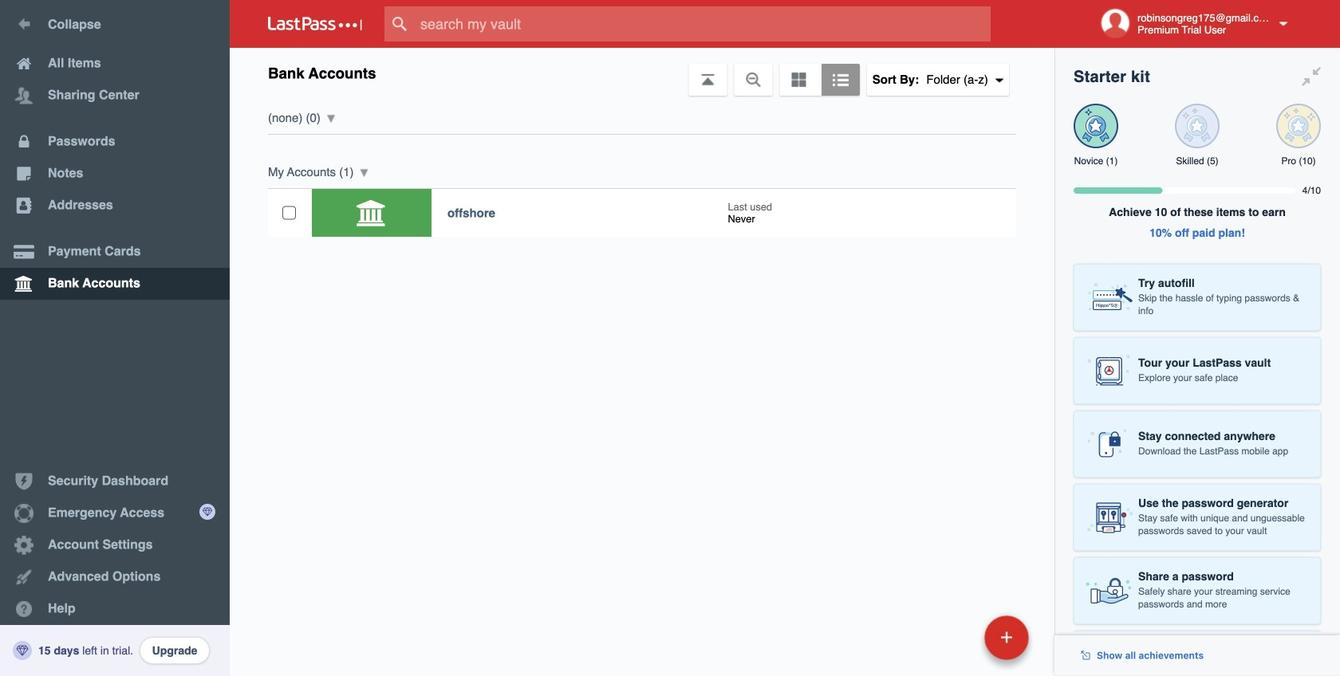 Task type: vqa. For each thing, say whether or not it's contained in the screenshot.
Alert
no



Task type: describe. For each thing, give the bounding box(es) containing it.
lastpass image
[[268, 17, 362, 31]]

Search search field
[[385, 6, 1022, 42]]



Task type: locate. For each thing, give the bounding box(es) containing it.
vault options navigation
[[230, 48, 1055, 96]]

new item element
[[875, 615, 1035, 661]]

new item navigation
[[875, 611, 1039, 677]]

search my vault text field
[[385, 6, 1022, 42]]

main navigation navigation
[[0, 0, 230, 677]]



